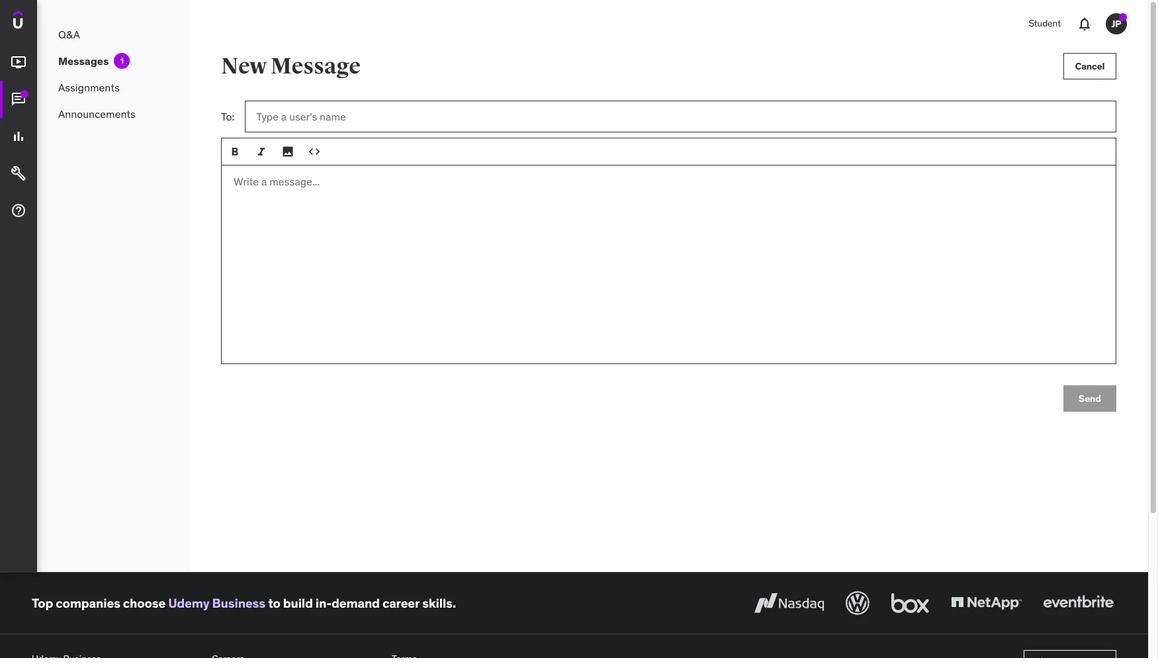 Task type: describe. For each thing, give the bounding box(es) containing it.
choose
[[123, 595, 166, 611]]

italic image
[[255, 145, 268, 158]]

announcements
[[58, 107, 136, 120]]

netapp image
[[949, 589, 1025, 618]]

2 medium image from the top
[[11, 91, 26, 107]]

box image
[[889, 589, 933, 618]]

1
[[120, 56, 124, 66]]

business
[[212, 595, 266, 611]]

eventbrite image
[[1041, 589, 1117, 618]]

build
[[283, 595, 313, 611]]

image image
[[281, 145, 295, 158]]

1 medium image from the top
[[11, 54, 26, 70]]

2 medium image from the top
[[11, 166, 26, 182]]

cancel link
[[1064, 53, 1117, 79]]

messages
[[58, 54, 109, 67]]

new message
[[221, 52, 361, 80]]

small image
[[1036, 657, 1049, 658]]

cancel
[[1076, 60, 1105, 72]]

q&a link
[[37, 21, 189, 48]]

career
[[383, 595, 420, 611]]

top companies choose udemy business to build in-demand career skills.
[[32, 595, 456, 611]]

code image
[[308, 145, 321, 158]]

volkswagen image
[[844, 589, 873, 618]]

to:
[[221, 110, 235, 123]]

jp link
[[1101, 8, 1133, 40]]

in-
[[316, 595, 332, 611]]

message
[[271, 52, 361, 80]]

send
[[1079, 392, 1102, 404]]



Task type: locate. For each thing, give the bounding box(es) containing it.
new
[[221, 52, 267, 80]]

3 medium image from the top
[[11, 203, 26, 219]]

top
[[32, 595, 53, 611]]

you have alerts image
[[1120, 13, 1128, 21]]

q&a
[[58, 28, 80, 41]]

1 medium image from the top
[[11, 129, 26, 144]]

demand
[[332, 595, 380, 611]]

student link
[[1021, 8, 1069, 40]]

bold image
[[228, 145, 242, 158]]

to
[[268, 595, 281, 611]]

nasdaq image
[[752, 589, 828, 618]]

assignments
[[58, 81, 120, 94]]

0 vertical spatial medium image
[[11, 129, 26, 144]]

Write a message... text field
[[221, 166, 1117, 364]]

0 vertical spatial medium image
[[11, 54, 26, 70]]

medium image
[[11, 129, 26, 144], [11, 166, 26, 182]]

1 vertical spatial medium image
[[11, 91, 26, 107]]

jp
[[1112, 18, 1122, 30]]

udemy image
[[13, 11, 73, 33]]

companies
[[56, 595, 120, 611]]

Type a user's name text field
[[245, 101, 1117, 132]]

skills.
[[422, 595, 456, 611]]

medium image
[[11, 54, 26, 70], [11, 91, 26, 107], [11, 203, 26, 219]]

2 vertical spatial medium image
[[11, 203, 26, 219]]

notifications image
[[1077, 16, 1093, 32]]

send button
[[1064, 385, 1117, 412]]

assignments link
[[37, 74, 189, 101]]

udemy
[[168, 595, 210, 611]]

student
[[1029, 17, 1061, 29]]

announcements link
[[37, 101, 189, 127]]

udemy business link
[[168, 595, 266, 611]]

1 vertical spatial medium image
[[11, 166, 26, 182]]



Task type: vqa. For each thing, say whether or not it's contained in the screenshot.
-
no



